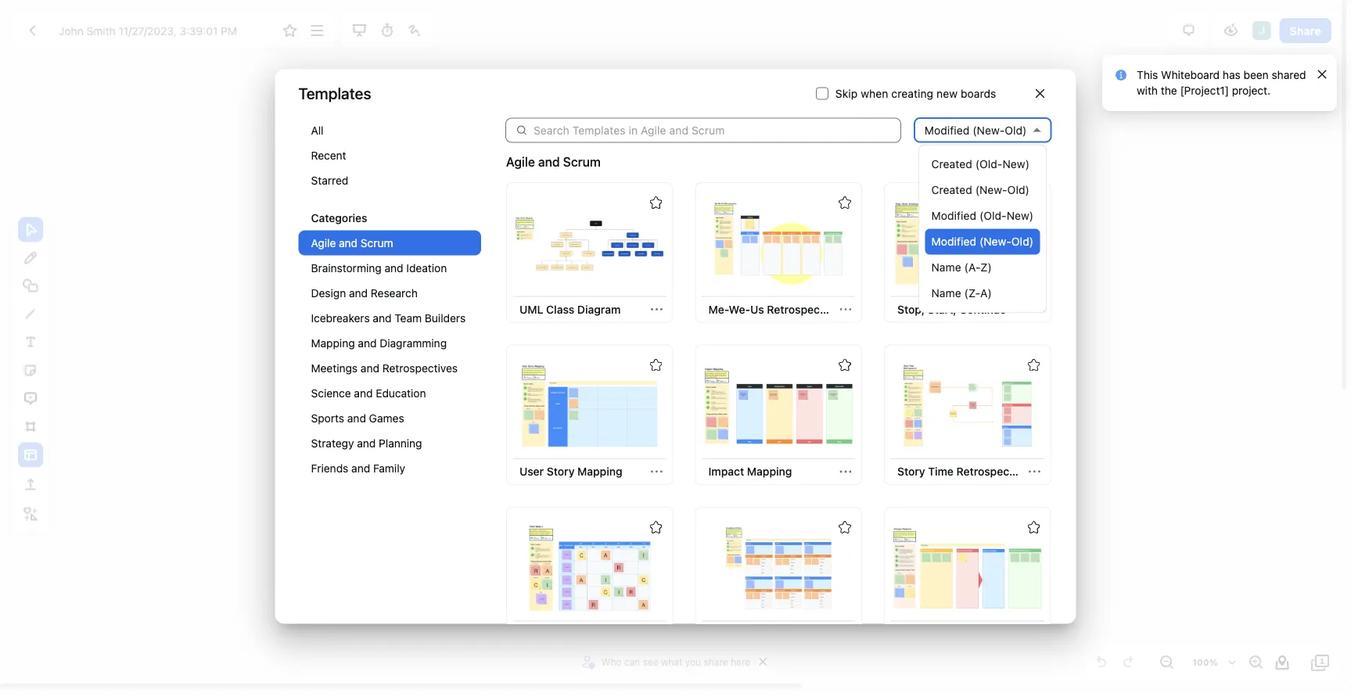 Task type: describe. For each thing, give the bounding box(es) containing it.
modified for modified (old-new) option
[[932, 209, 977, 222]]

(a-
[[965, 261, 981, 274]]

more options for story time retrospective image
[[1029, 466, 1041, 477]]

story inside story time retrospective button
[[898, 465, 925, 478]]

all eyes on me image
[[1222, 21, 1241, 40]]

agile and scrum status
[[506, 152, 601, 171]]

when
[[861, 87, 889, 100]]

change request button
[[891, 621, 989, 646]]

categories
[[311, 211, 367, 224]]

z)
[[981, 261, 992, 274]]

agile and scrum element
[[505, 180, 1053, 693]]

team
[[395, 312, 422, 324]]

impact mapping button
[[702, 459, 798, 484]]

created (old-new)
[[932, 158, 1030, 171]]

old) for modified (new-old) option
[[1012, 235, 1034, 248]]

stop,
[[898, 302, 925, 315]]

star this whiteboard image for card for template uml class diagram element
[[650, 196, 662, 209]]

modified (new-old) button
[[914, 105, 1052, 156]]

templates image
[[21, 446, 40, 464]]

name (z-a) option
[[925, 281, 1040, 306]]

more options for impact mapping image
[[840, 466, 852, 477]]

meetings and retrospectives
[[311, 362, 458, 375]]

created for created (new-old)
[[932, 183, 973, 196]]

Document name text field
[[47, 18, 275, 43]]

user story mapping button
[[513, 459, 629, 484]]

science
[[311, 387, 351, 400]]

us
[[750, 302, 764, 315]]

matrix
[[548, 627, 580, 640]]

[project1]
[[1180, 84, 1229, 97]]

request
[[940, 627, 983, 640]]

more options for stop, start, continue image
[[1029, 303, 1041, 315]]

modified for modified (new-old) popup button
[[925, 124, 970, 137]]

timer image
[[378, 21, 397, 40]]

builders
[[425, 312, 466, 324]]

brainstorming and ideation
[[311, 261, 447, 274]]

start,
[[928, 302, 957, 315]]

old) for created (new-old) option
[[1008, 183, 1030, 196]]

(z-
[[965, 287, 981, 300]]

planning
[[379, 437, 422, 450]]

ideation
[[406, 261, 447, 274]]

strategy
[[311, 437, 354, 450]]

user
[[520, 465, 544, 478]]

modified (old-new)
[[932, 209, 1034, 222]]

starred
[[311, 174, 349, 187]]

design
[[311, 286, 346, 299]]

me-
[[709, 302, 729, 315]]

has
[[1223, 68, 1241, 81]]

comment panel image
[[1180, 21, 1199, 40]]

star this whiteboard image for "card for template story time retrospective" element
[[1028, 358, 1040, 371]]

name (z-a)
[[932, 287, 992, 300]]

agile inside categories "element"
[[311, 236, 336, 249]]

we-
[[729, 302, 750, 315]]

new) for created (old-new)
[[1003, 158, 1030, 171]]

raci matrix button
[[513, 621, 586, 646]]

modified (new-old) option
[[925, 229, 1040, 255]]

stop, start, continue button
[[891, 297, 1013, 322]]

whiteboard
[[1161, 68, 1220, 81]]

science and education
[[311, 387, 426, 400]]

100 %
[[1193, 658, 1218, 668]]

raci matrix
[[520, 627, 580, 640]]

icebreakers and team builders
[[311, 312, 466, 324]]

share button
[[1280, 18, 1332, 43]]

meetings
[[311, 362, 358, 375]]

card for template story time retrospective element
[[884, 344, 1051, 485]]

criteria
[[773, 627, 811, 640]]

(old- for modified
[[980, 209, 1007, 222]]

this
[[1137, 68, 1158, 81]]

all
[[311, 124, 324, 137]]

shared
[[1272, 68, 1306, 81]]

impact
[[709, 465, 744, 478]]

share
[[704, 657, 728, 667]]

creating
[[892, 87, 934, 100]]

brainstorming
[[311, 261, 382, 274]]

icebreakers
[[311, 312, 370, 324]]

here
[[731, 657, 751, 667]]

uml class diagram button
[[513, 297, 627, 322]]

you
[[685, 657, 701, 667]]

created for created (old-new)
[[932, 158, 973, 171]]

name for name (a-z)
[[932, 261, 961, 274]]

this whiteboard has been shared with the [project1] project. alert
[[1103, 55, 1337, 111]]

thumbnail for impact mapping image
[[704, 362, 853, 449]]

diagramming
[[380, 337, 447, 349]]

retrospective inside me-we-us retrospective button
[[767, 302, 839, 315]]

story inside user story mapping button
[[547, 465, 575, 478]]

thumbnail for story time retrospective image
[[893, 362, 1042, 449]]

class
[[546, 302, 574, 315]]

project.
[[1232, 84, 1271, 97]]

friends
[[311, 462, 348, 475]]

card for template raci matrix element
[[506, 507, 673, 647]]

card for template me-we-us retrospective element
[[695, 182, 862, 322]]

who can see what you share here button
[[580, 650, 755, 674]]

thumbnail for uml class diagram image
[[515, 199, 664, 287]]

created (new-old)
[[932, 183, 1030, 196]]

change request
[[898, 627, 983, 640]]

share
[[1290, 24, 1322, 37]]

story time retrospective button
[[891, 459, 1028, 484]]

new) for modified (old-new)
[[1007, 209, 1034, 222]]

what
[[661, 657, 683, 667]]

the
[[1161, 84, 1177, 97]]

acceptance criteria button
[[702, 621, 817, 646]]

star this whiteboard image for me-we-us retrospective
[[839, 196, 851, 209]]

new
[[937, 87, 958, 100]]

thumbnail for user story mapping image
[[515, 362, 664, 449]]

card for template uml class diagram element
[[506, 182, 673, 322]]

family
[[373, 462, 405, 475]]

star this whiteboard image for user story mapping
[[650, 358, 662, 371]]

zoom in image
[[1247, 653, 1265, 672]]

strategy and planning
[[311, 437, 422, 450]]

this whiteboard has been shared with the [project1] project.
[[1137, 68, 1306, 97]]

(new- for modified (new-old) option
[[980, 235, 1012, 248]]

Search Templates in Agile and Scrum text field
[[534, 118, 901, 143]]

close image
[[1315, 67, 1330, 82]]

acceptance
[[709, 627, 770, 640]]



Task type: vqa. For each thing, say whether or not it's contained in the screenshot.
meetings navigation
no



Task type: locate. For each thing, give the bounding box(es) containing it.
1 vertical spatial new)
[[1007, 209, 1034, 222]]

1 horizontal spatial story
[[898, 465, 925, 478]]

(new- inside option
[[980, 235, 1012, 248]]

who can see what you share here
[[602, 657, 751, 667]]

100
[[1193, 658, 1209, 668]]

mapping and diagramming
[[311, 337, 447, 349]]

created (old-new) option
[[925, 151, 1040, 177]]

modified (new-old)
[[925, 124, 1027, 137], [932, 235, 1034, 248]]

modified (new-old) inside popup button
[[925, 124, 1027, 137]]

1 horizontal spatial retrospective
[[957, 465, 1028, 478]]

skip
[[836, 87, 858, 100]]

list box
[[919, 145, 1047, 313]]

change
[[898, 627, 937, 640]]

more options for me-we-us retrospective image
[[840, 303, 852, 315]]

2 vertical spatial (new-
[[980, 235, 1012, 248]]

education
[[376, 387, 426, 400]]

impact mapping
[[709, 465, 792, 478]]

story left the "time"
[[898, 465, 925, 478]]

star this whiteboard image inside the card for template acceptance criteria element
[[839, 521, 851, 533]]

see
[[643, 657, 659, 667]]

templates
[[299, 84, 371, 103]]

name left (a-
[[932, 261, 961, 274]]

(old- inside 'option'
[[976, 158, 1003, 171]]

1 created from the top
[[932, 158, 973, 171]]

mapping inside 'element'
[[747, 465, 792, 478]]

(new-
[[973, 124, 1005, 137], [976, 183, 1008, 196], [980, 235, 1012, 248]]

name (a-z)
[[932, 261, 992, 274]]

0 vertical spatial created
[[932, 158, 973, 171]]

more options for user story mapping image
[[651, 466, 663, 477]]

upload image
[[21, 475, 40, 494]]

pages image
[[1311, 653, 1330, 672]]

games
[[369, 412, 404, 425]]

2 created from the top
[[932, 183, 973, 196]]

laser image
[[405, 21, 424, 40]]

retrospective
[[767, 302, 839, 315], [957, 465, 1028, 478]]

thumbnail for stop, start, continue image
[[893, 199, 1042, 287]]

(new- up created (old-new) 'option'
[[973, 124, 1005, 137]]

boards
[[961, 87, 997, 100]]

friends and family
[[311, 462, 405, 475]]

0 vertical spatial scrum
[[563, 154, 601, 169]]

mapping up meetings on the bottom left
[[311, 337, 355, 349]]

0 vertical spatial old)
[[1005, 124, 1027, 137]]

thumbnail for raci matrix image
[[515, 524, 664, 612]]

(new- for modified (new-old) popup button
[[973, 124, 1005, 137]]

created up created (new-old)
[[932, 158, 973, 171]]

modified inside option
[[932, 235, 977, 248]]

created
[[932, 158, 973, 171], [932, 183, 973, 196]]

scrum
[[563, 154, 601, 169], [361, 236, 393, 249]]

0 vertical spatial (old-
[[976, 158, 1003, 171]]

a)
[[981, 287, 992, 300]]

0 vertical spatial agile
[[506, 154, 535, 169]]

star this whiteboard image inside card for template impact mapping 'element'
[[839, 358, 851, 371]]

can
[[624, 657, 640, 667]]

modified down created (new-old)
[[932, 209, 977, 222]]

dashboard image
[[23, 21, 41, 40]]

recent
[[311, 149, 346, 162]]

scrum inside status
[[563, 154, 601, 169]]

2 vertical spatial modified
[[932, 235, 977, 248]]

name for name (z-a)
[[932, 287, 961, 300]]

2 name from the top
[[932, 287, 961, 300]]

old)
[[1005, 124, 1027, 137], [1008, 183, 1030, 196], [1012, 235, 1034, 248]]

story right user
[[547, 465, 575, 478]]

star this whiteboard image inside card for template me-we-us retrospective element
[[839, 196, 851, 209]]

name
[[932, 261, 961, 274], [932, 287, 961, 300]]

old) down created (old-new) 'option'
[[1008, 183, 1030, 196]]

mapping left more options for user story mapping icon
[[578, 465, 623, 478]]

story time retrospective
[[898, 465, 1028, 478]]

categories element
[[299, 118, 481, 497]]

card for template user story mapping element
[[506, 344, 673, 485]]

agile and scrum inside categories "element"
[[311, 236, 393, 249]]

retrospective left more options for me-we-us retrospective "icon"
[[767, 302, 839, 315]]

1 horizontal spatial agile
[[506, 154, 535, 169]]

old) inside option
[[1012, 235, 1034, 248]]

new) inside 'option'
[[1003, 158, 1030, 171]]

modified (new-old) for modified (new-old) popup button
[[925, 124, 1027, 137]]

and inside status
[[538, 154, 560, 169]]

0 vertical spatial name
[[932, 261, 961, 274]]

1 vertical spatial (old-
[[980, 209, 1007, 222]]

agile
[[506, 154, 535, 169], [311, 236, 336, 249]]

modified up name (a-z) at the top
[[932, 235, 977, 248]]

1 vertical spatial agile
[[311, 236, 336, 249]]

user story mapping
[[520, 465, 623, 478]]

0 vertical spatial modified
[[925, 124, 970, 137]]

0 vertical spatial (new-
[[973, 124, 1005, 137]]

retrospective inside story time retrospective button
[[957, 465, 1028, 478]]

modified (new-old) down modified (old-new) option
[[932, 235, 1034, 248]]

name (a-z) option
[[925, 255, 1040, 281]]

1 story from the left
[[547, 465, 575, 478]]

created inside option
[[932, 183, 973, 196]]

me-we-us retrospective button
[[702, 297, 839, 322]]

1 vertical spatial old)
[[1008, 183, 1030, 196]]

agile and scrum
[[506, 154, 601, 169], [311, 236, 393, 249]]

present image
[[350, 21, 369, 40]]

1 horizontal spatial agile and scrum
[[506, 154, 601, 169]]

1 name from the top
[[932, 261, 961, 274]]

retrospective left more options for story time retrospective icon
[[957, 465, 1028, 478]]

%
[[1209, 658, 1218, 668]]

raci
[[520, 627, 545, 640]]

1 vertical spatial name
[[932, 287, 961, 300]]

1 vertical spatial scrum
[[361, 236, 393, 249]]

story
[[547, 465, 575, 478], [898, 465, 925, 478]]

card for template impact mapping element
[[695, 344, 862, 485]]

modified for modified (new-old) option
[[932, 235, 977, 248]]

me-we-us retrospective
[[709, 302, 839, 315]]

0 vertical spatial retrospective
[[767, 302, 839, 315]]

list box containing created (old-new)
[[919, 145, 1047, 313]]

new)
[[1003, 158, 1030, 171], [1007, 209, 1034, 222]]

1 vertical spatial modified
[[932, 209, 977, 222]]

thumbnail for acceptance criteria image
[[704, 524, 853, 612]]

(new- up z)
[[980, 235, 1012, 248]]

1 vertical spatial modified (new-old)
[[932, 235, 1034, 248]]

thumbnail for me-we-us retrospective image
[[704, 199, 853, 287]]

new) up created (new-old) option
[[1003, 158, 1030, 171]]

0 horizontal spatial scrum
[[361, 236, 393, 249]]

created down created (old-new)
[[932, 183, 973, 196]]

(old- up created (new-old) option
[[976, 158, 1003, 171]]

2 story from the left
[[898, 465, 925, 478]]

more options image
[[308, 21, 327, 40]]

thumbnail for change request image
[[893, 524, 1042, 612]]

1 vertical spatial agile and scrum
[[311, 236, 393, 249]]

card for template change request element
[[884, 507, 1051, 647]]

created (new-old) option
[[925, 177, 1040, 203]]

modified inside option
[[932, 209, 977, 222]]

old) down modified (old-new) option
[[1012, 235, 1034, 248]]

research
[[371, 286, 418, 299]]

mapping right impact
[[747, 465, 792, 478]]

(old- down created (new-old) option
[[980, 209, 1007, 222]]

0 horizontal spatial story
[[547, 465, 575, 478]]

star this whiteboard image for impact mapping
[[839, 358, 851, 371]]

new) down created (new-old) option
[[1007, 209, 1034, 222]]

card for template stop, start, continue element
[[884, 182, 1051, 322]]

0 vertical spatial new)
[[1003, 158, 1030, 171]]

more options for uml class diagram image
[[651, 303, 663, 315]]

0 vertical spatial modified (new-old)
[[925, 124, 1027, 137]]

1 vertical spatial retrospective
[[957, 465, 1028, 478]]

(new- for created (new-old) option
[[976, 183, 1008, 196]]

time
[[928, 465, 954, 478]]

and
[[538, 154, 560, 169], [339, 236, 358, 249], [385, 261, 403, 274], [349, 286, 368, 299], [373, 312, 392, 324], [358, 337, 377, 349], [361, 362, 379, 375], [354, 387, 373, 400], [347, 412, 366, 425], [357, 437, 376, 450], [351, 462, 370, 475]]

skip when creating new boards
[[836, 87, 997, 100]]

star this whiteboard image for card for template change request element
[[1028, 521, 1040, 533]]

modified (old-new) option
[[925, 203, 1040, 229]]

sports and games
[[311, 412, 404, 425]]

(new- down created (old-new) 'option'
[[976, 183, 1008, 196]]

2 vertical spatial old)
[[1012, 235, 1034, 248]]

card for template acceptance criteria element
[[695, 507, 862, 647]]

star this whiteboard image inside card for template change request element
[[1028, 521, 1040, 533]]

(new- inside option
[[976, 183, 1008, 196]]

star this whiteboard image inside card for template raci matrix element
[[650, 521, 662, 533]]

created inside 'option'
[[932, 158, 973, 171]]

modified (new-old) inside option
[[932, 235, 1034, 248]]

(old-
[[976, 158, 1003, 171], [980, 209, 1007, 222]]

scrum inside categories "element"
[[361, 236, 393, 249]]

0 horizontal spatial mapping
[[311, 337, 355, 349]]

1 vertical spatial created
[[932, 183, 973, 196]]

design and research
[[311, 286, 418, 299]]

zoom out image
[[1157, 653, 1176, 672]]

diagram
[[577, 302, 621, 315]]

old) up created (old-new) 'option'
[[1005, 124, 1027, 137]]

1 vertical spatial (new-
[[976, 183, 1008, 196]]

who
[[602, 657, 622, 667]]

agile inside status
[[506, 154, 535, 169]]

uml class diagram
[[520, 302, 621, 315]]

star this whiteboard image
[[280, 21, 299, 40], [650, 196, 662, 209], [1028, 358, 1040, 371], [839, 521, 851, 533], [1028, 521, 1040, 533]]

uml
[[520, 302, 543, 315]]

modified (new-old) for modified (new-old) option
[[932, 235, 1034, 248]]

modified inside popup button
[[925, 124, 970, 137]]

mapping inside categories "element"
[[311, 337, 355, 349]]

with
[[1137, 84, 1158, 97]]

0 horizontal spatial agile and scrum
[[311, 236, 393, 249]]

sports
[[311, 412, 344, 425]]

more tools image
[[21, 505, 40, 524]]

2 horizontal spatial mapping
[[747, 465, 792, 478]]

old) for modified (new-old) popup button
[[1005, 124, 1027, 137]]

old) inside option
[[1008, 183, 1030, 196]]

modified
[[925, 124, 970, 137], [932, 209, 977, 222], [932, 235, 977, 248]]

stop, start, continue
[[898, 302, 1006, 315]]

star this whiteboard image inside card for template uml class diagram element
[[650, 196, 662, 209]]

(new- inside popup button
[[973, 124, 1005, 137]]

0 horizontal spatial agile
[[311, 236, 336, 249]]

been
[[1244, 68, 1269, 81]]

star this whiteboard image
[[839, 196, 851, 209], [650, 358, 662, 371], [839, 358, 851, 371], [650, 521, 662, 533]]

old) inside popup button
[[1005, 124, 1027, 137]]

1 horizontal spatial mapping
[[578, 465, 623, 478]]

0 horizontal spatial retrospective
[[767, 302, 839, 315]]

star this whiteboard image for the card for template acceptance criteria element
[[839, 521, 851, 533]]

modified (new-old) up created (old-new)
[[925, 124, 1027, 137]]

1 horizontal spatial scrum
[[563, 154, 601, 169]]

0 vertical spatial agile and scrum
[[506, 154, 601, 169]]

modified down new at the right top
[[925, 124, 970, 137]]

(old- for created
[[976, 158, 1003, 171]]

(old- inside option
[[980, 209, 1007, 222]]

mapping
[[311, 337, 355, 349], [578, 465, 623, 478], [747, 465, 792, 478]]

retrospectives
[[382, 362, 458, 375]]

star this whiteboard image inside card for template user story mapping element
[[650, 358, 662, 371]]

new) inside option
[[1007, 209, 1034, 222]]

name up start,
[[932, 287, 961, 300]]



